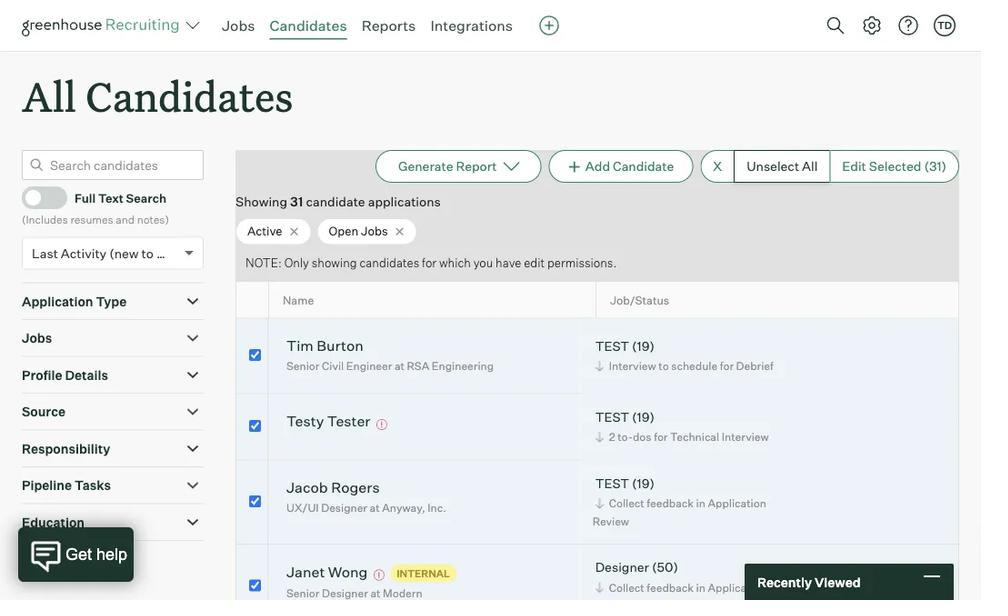 Task type: locate. For each thing, give the bounding box(es) containing it.
search
[[126, 191, 166, 205]]

interview right technical
[[722, 430, 769, 444]]

anyway,
[[382, 501, 425, 515]]

0 horizontal spatial to
[[142, 245, 154, 261]]

0 vertical spatial to
[[142, 245, 154, 261]]

feedback down (50)
[[647, 581, 694, 595]]

at down rogers
[[370, 501, 380, 515]]

0 vertical spatial test
[[596, 338, 630, 354]]

2 review from the top
[[593, 599, 630, 600]]

last activity (new to old) option
[[32, 245, 180, 261]]

civil
[[322, 359, 344, 373]]

designer (50) collect feedback in application review
[[593, 560, 767, 600]]

0 vertical spatial jobs
[[222, 16, 255, 35]]

0 vertical spatial in
[[696, 497, 706, 510]]

full
[[75, 191, 96, 205]]

1 vertical spatial collect feedback in application review link
[[593, 579, 767, 600]]

feedback up (50)
[[647, 497, 694, 510]]

candidates
[[270, 16, 347, 35], [86, 69, 293, 123]]

all inside 'link'
[[802, 158, 818, 174]]

technical
[[670, 430, 720, 444]]

2 vertical spatial (19)
[[632, 475, 655, 491]]

details
[[65, 367, 108, 383]]

janet wong has been in application review for more than 5 days image
[[371, 570, 387, 581]]

ux/ui
[[287, 501, 319, 515]]

2 horizontal spatial for
[[720, 359, 734, 373]]

collect feedback in application review link down (50)
[[593, 579, 767, 600]]

wong
[[328, 563, 368, 581]]

0 vertical spatial designer
[[321, 501, 367, 515]]

application for test (19)
[[708, 497, 767, 510]]

you
[[474, 256, 493, 270]]

to-
[[618, 430, 633, 444]]

(19) up dos
[[632, 409, 655, 425]]

to inside test (19) interview to schedule for debrief
[[659, 359, 669, 373]]

1 vertical spatial all
[[802, 158, 818, 174]]

1 vertical spatial in
[[696, 581, 706, 595]]

1 vertical spatial test
[[596, 409, 630, 425]]

reset filters button
[[22, 551, 131, 585]]

for right dos
[[654, 430, 668, 444]]

for for testy tester
[[654, 430, 668, 444]]

for inside test (19) 2 to-dos for technical interview
[[654, 430, 668, 444]]

review inside test (19) collect feedback in application review
[[593, 515, 630, 528]]

(19) down dos
[[632, 475, 655, 491]]

feedback
[[647, 497, 694, 510], [647, 581, 694, 595]]

jobs right open at left
[[361, 224, 388, 239]]

1 test from the top
[[596, 338, 630, 354]]

(new
[[109, 245, 139, 261]]

feedback for (19)
[[647, 497, 694, 510]]

recently viewed
[[758, 574, 861, 590]]

0 horizontal spatial at
[[370, 501, 380, 515]]

all right unselect
[[802, 158, 818, 174]]

(19) inside test (19) 2 to-dos for technical interview
[[632, 409, 655, 425]]

designer down the jacob rogers link
[[321, 501, 367, 515]]

test (19) collect feedback in application review
[[593, 475, 767, 528]]

in inside test (19) collect feedback in application review
[[696, 497, 706, 510]]

application inside designer (50) collect feedback in application review
[[708, 581, 767, 595]]

0 vertical spatial all
[[22, 69, 76, 123]]

0 horizontal spatial jobs
[[22, 330, 52, 346]]

for inside test (19) interview to schedule for debrief
[[720, 359, 734, 373]]

2 vertical spatial test
[[596, 475, 630, 491]]

(19) inside test (19) interview to schedule for debrief
[[632, 338, 655, 354]]

at inside tim burton senior civil engineer at rsa engineering
[[395, 359, 405, 373]]

all
[[22, 69, 76, 123], [802, 158, 818, 174]]

0 horizontal spatial interview
[[609, 359, 656, 373]]

interview inside test (19) interview to schedule for debrief
[[609, 359, 656, 373]]

interview
[[609, 359, 656, 373], [722, 430, 769, 444]]

collect inside test (19) collect feedback in application review
[[609, 497, 645, 510]]

0 vertical spatial feedback
[[647, 497, 694, 510]]

add
[[586, 158, 610, 174]]

showing 31 candidate applications
[[236, 194, 441, 210]]

1 in from the top
[[696, 497, 706, 510]]

only
[[284, 256, 309, 270]]

review inside designer (50) collect feedback in application review
[[593, 599, 630, 600]]

jobs
[[222, 16, 255, 35], [361, 224, 388, 239], [22, 330, 52, 346]]

0 vertical spatial candidates
[[270, 16, 347, 35]]

selected
[[869, 158, 922, 174]]

jobs link
[[222, 16, 255, 35]]

test up the 2 on the bottom of the page
[[596, 409, 630, 425]]

test inside test (19) collect feedback in application review
[[596, 475, 630, 491]]

collect for designer
[[609, 581, 645, 595]]

1 vertical spatial at
[[370, 501, 380, 515]]

1 vertical spatial application
[[708, 497, 767, 510]]

tasks
[[75, 478, 111, 494]]

0 vertical spatial interview
[[609, 359, 656, 373]]

collect feedback in application review link
[[593, 495, 767, 530], [593, 579, 767, 600]]

debrief
[[736, 359, 774, 373]]

0 horizontal spatial for
[[422, 256, 437, 270]]

2 (19) from the top
[[632, 409, 655, 425]]

application type
[[22, 294, 127, 309]]

0 vertical spatial (19)
[[632, 338, 655, 354]]

collect inside designer (50) collect feedback in application review
[[609, 581, 645, 595]]

jobs up profile
[[22, 330, 52, 346]]

0 vertical spatial for
[[422, 256, 437, 270]]

1 review from the top
[[593, 515, 630, 528]]

0 vertical spatial review
[[593, 515, 630, 528]]

collect
[[609, 497, 645, 510], [609, 581, 645, 595]]

in down technical
[[696, 497, 706, 510]]

1 vertical spatial (19)
[[632, 409, 655, 425]]

2 test from the top
[[596, 409, 630, 425]]

(19) for rogers
[[632, 475, 655, 491]]

edit
[[843, 158, 867, 174]]

collect feedback in application review link for (19)
[[593, 495, 767, 530]]

1 horizontal spatial for
[[654, 430, 668, 444]]

3 test from the top
[[596, 475, 630, 491]]

application inside test (19) collect feedback in application review
[[708, 497, 767, 510]]

2 collect from the top
[[609, 581, 645, 595]]

None checkbox
[[249, 420, 261, 432], [249, 496, 261, 508], [249, 420, 261, 432], [249, 496, 261, 508]]

3 (19) from the top
[[632, 475, 655, 491]]

notes)
[[137, 213, 169, 226]]

jacob rogers link
[[287, 479, 380, 500]]

test down job/status
[[596, 338, 630, 354]]

configure image
[[861, 15, 883, 36]]

1 vertical spatial interview
[[722, 430, 769, 444]]

1 horizontal spatial all
[[802, 158, 818, 174]]

(includes
[[22, 213, 68, 226]]

jacob rogers ux/ui designer at anyway, inc.
[[287, 479, 447, 515]]

dos
[[633, 430, 652, 444]]

engineering
[[432, 359, 494, 373]]

in inside designer (50) collect feedback in application review
[[696, 581, 706, 595]]

1 vertical spatial collect
[[609, 581, 645, 595]]

1 feedback from the top
[[647, 497, 694, 510]]

feedback inside designer (50) collect feedback in application review
[[647, 581, 694, 595]]

1 vertical spatial for
[[720, 359, 734, 373]]

collect feedback in application review link up (50)
[[593, 495, 767, 530]]

candidates right jobs link
[[270, 16, 347, 35]]

at left the rsa
[[395, 359, 405, 373]]

profile details
[[22, 367, 108, 383]]

0 vertical spatial collect
[[609, 497, 645, 510]]

1 vertical spatial feedback
[[647, 581, 694, 595]]

active
[[247, 224, 282, 239]]

tim burton senior civil engineer at rsa engineering
[[287, 337, 494, 373]]

unselect all
[[747, 158, 818, 174]]

senior
[[287, 359, 320, 373]]

review
[[593, 515, 630, 528], [593, 599, 630, 600]]

0 horizontal spatial designer
[[321, 501, 367, 515]]

checkmark image
[[30, 191, 44, 203]]

2 feedback from the top
[[647, 581, 694, 595]]

to left schedule
[[659, 359, 669, 373]]

candidates down jobs link
[[86, 69, 293, 123]]

feedback inside test (19) collect feedback in application review
[[647, 497, 694, 510]]

to
[[142, 245, 154, 261], [659, 359, 669, 373]]

1 vertical spatial review
[[593, 599, 630, 600]]

for left 'which'
[[422, 256, 437, 270]]

tim
[[287, 337, 314, 355]]

None checkbox
[[249, 349, 261, 361], [249, 580, 261, 592], [249, 349, 261, 361], [249, 580, 261, 592]]

designer left (50)
[[596, 560, 649, 576]]

(19) inside test (19) collect feedback in application review
[[632, 475, 655, 491]]

(19)
[[632, 338, 655, 354], [632, 409, 655, 425], [632, 475, 655, 491]]

test inside test (19) interview to schedule for debrief
[[596, 338, 630, 354]]

jobs left 'candidates' link
[[222, 16, 255, 35]]

reports
[[362, 16, 416, 35]]

1 vertical spatial to
[[659, 359, 669, 373]]

1 collect from the top
[[609, 497, 645, 510]]

testy tester link
[[287, 412, 371, 433]]

2 collect feedback in application review link from the top
[[593, 579, 767, 600]]

test down the 2 on the bottom of the page
[[596, 475, 630, 491]]

0 vertical spatial at
[[395, 359, 405, 373]]

2 vertical spatial for
[[654, 430, 668, 444]]

1 vertical spatial jobs
[[361, 224, 388, 239]]

1 horizontal spatial interview
[[722, 430, 769, 444]]

candidate
[[613, 158, 674, 174]]

2 horizontal spatial jobs
[[361, 224, 388, 239]]

at
[[395, 359, 405, 373], [370, 501, 380, 515]]

for left debrief
[[720, 359, 734, 373]]

(19) down job/status
[[632, 338, 655, 354]]

open jobs
[[329, 224, 388, 239]]

0 horizontal spatial all
[[22, 69, 76, 123]]

to left old)
[[142, 245, 154, 261]]

type
[[96, 294, 127, 309]]

1 vertical spatial designer
[[596, 560, 649, 576]]

for
[[422, 256, 437, 270], [720, 359, 734, 373], [654, 430, 668, 444]]

edit selected (31) link
[[830, 150, 960, 183]]

viewed
[[815, 574, 861, 590]]

1 (19) from the top
[[632, 338, 655, 354]]

integrations
[[431, 16, 513, 35]]

add candidate link
[[549, 150, 693, 183]]

1 horizontal spatial to
[[659, 359, 669, 373]]

1 horizontal spatial at
[[395, 359, 405, 373]]

1 collect feedback in application review link from the top
[[593, 495, 767, 530]]

all down greenhouse recruiting image
[[22, 69, 76, 123]]

1 horizontal spatial designer
[[596, 560, 649, 576]]

interview left schedule
[[609, 359, 656, 373]]

2 in from the top
[[696, 581, 706, 595]]

in left recently
[[696, 581, 706, 595]]

2 vertical spatial application
[[708, 581, 767, 595]]

1 vertical spatial candidates
[[86, 69, 293, 123]]

rogers
[[331, 479, 380, 497]]

0 vertical spatial collect feedback in application review link
[[593, 495, 767, 530]]

application
[[22, 294, 93, 309], [708, 497, 767, 510], [708, 581, 767, 595]]



Task type: describe. For each thing, give the bounding box(es) containing it.
inc.
[[428, 501, 447, 515]]

test (19) 2 to-dos for technical interview
[[596, 409, 769, 444]]

test for burton
[[596, 338, 630, 354]]

candidates link
[[270, 16, 347, 35]]

and
[[116, 213, 135, 226]]

last
[[32, 245, 58, 261]]

(31)
[[925, 158, 947, 174]]

edit
[[524, 256, 545, 270]]

interview inside test (19) 2 to-dos for technical interview
[[722, 430, 769, 444]]

(19) for burton
[[632, 338, 655, 354]]

internal
[[397, 567, 450, 580]]

janet wong
[[287, 563, 368, 581]]

tim burton link
[[287, 337, 364, 358]]

which
[[439, 256, 471, 270]]

filters
[[85, 560, 122, 576]]

collect for test
[[609, 497, 645, 510]]

report
[[456, 158, 497, 174]]

at inside jacob rogers ux/ui designer at anyway, inc.
[[370, 501, 380, 515]]

in for test (19)
[[696, 497, 706, 510]]

jacob
[[287, 479, 328, 497]]

0 vertical spatial application
[[22, 294, 93, 309]]

resumes
[[70, 213, 113, 226]]

unselect all link
[[734, 150, 830, 183]]

to for old)
[[142, 245, 154, 261]]

test (19) interview to schedule for debrief
[[596, 338, 774, 373]]

activity
[[61, 245, 107, 261]]

2 vertical spatial jobs
[[22, 330, 52, 346]]

candidate reports are now available! apply filters and select "view in app" element
[[376, 150, 542, 183]]

designer inside jacob rogers ux/ui designer at anyway, inc.
[[321, 501, 367, 515]]

engineer
[[346, 359, 392, 373]]

2 to-dos for technical interview link
[[593, 429, 774, 446]]

note: only showing candidates for which you have edit permissions.
[[246, 256, 617, 270]]

interview to schedule for debrief link
[[593, 358, 778, 375]]

test inside test (19) 2 to-dos for technical interview
[[596, 409, 630, 425]]

janet wong link
[[287, 563, 368, 584]]

old)
[[156, 245, 180, 261]]

last activity (new to old)
[[32, 245, 180, 261]]

testy tester has been in technical interview for more than 14 days image
[[374, 420, 390, 430]]

schedule
[[672, 359, 718, 373]]

feedback for (50)
[[647, 581, 694, 595]]

td button
[[931, 11, 960, 40]]

unselect
[[747, 158, 800, 174]]

education
[[22, 515, 85, 531]]

full text search (includes resumes and notes)
[[22, 191, 169, 226]]

tester
[[327, 412, 371, 430]]

td button
[[934, 15, 956, 36]]

rsa
[[407, 359, 430, 373]]

search image
[[825, 15, 847, 36]]

1 horizontal spatial jobs
[[222, 16, 255, 35]]

testy
[[287, 412, 324, 430]]

open
[[329, 224, 359, 239]]

reset filters
[[49, 560, 122, 576]]

application for designer (50)
[[708, 581, 767, 595]]

greenhouse recruiting image
[[22, 15, 186, 36]]

candidate
[[306, 194, 365, 210]]

all candidates
[[22, 69, 293, 123]]

in for designer (50)
[[696, 581, 706, 595]]

td
[[938, 19, 953, 31]]

recently
[[758, 574, 812, 590]]

31
[[290, 194, 303, 210]]

review for test
[[593, 515, 630, 528]]

to for schedule
[[659, 359, 669, 373]]

burton
[[317, 337, 364, 355]]

x link
[[701, 150, 734, 183]]

janet
[[287, 563, 325, 581]]

Search candidates field
[[22, 150, 204, 180]]

permissions.
[[548, 256, 617, 270]]

review for designer
[[593, 599, 630, 600]]

showing
[[312, 256, 357, 270]]

edit selected (31)
[[843, 158, 947, 174]]

generate report button
[[376, 150, 542, 183]]

x
[[713, 158, 722, 174]]

2
[[609, 430, 615, 444]]

applications
[[368, 194, 441, 210]]

job/status
[[610, 293, 670, 307]]

name
[[283, 293, 314, 307]]

collect feedback in application review link for (50)
[[593, 579, 767, 600]]

testy tester
[[287, 412, 371, 430]]

have
[[496, 256, 522, 270]]

test for rogers
[[596, 475, 630, 491]]

reports link
[[362, 16, 416, 35]]

designer inside designer (50) collect feedback in application review
[[596, 560, 649, 576]]

generate report
[[398, 158, 497, 174]]

pipeline tasks
[[22, 478, 111, 494]]

pipeline
[[22, 478, 72, 494]]

showing
[[236, 194, 287, 210]]

source
[[22, 404, 66, 420]]

text
[[98, 191, 124, 205]]

responsibility
[[22, 441, 110, 457]]

generate
[[398, 158, 453, 174]]

for for tim burton
[[720, 359, 734, 373]]

candidates
[[360, 256, 420, 270]]

add candidate
[[586, 158, 674, 174]]

profile
[[22, 367, 62, 383]]



Task type: vqa. For each thing, say whether or not it's contained in the screenshot.
the Graphic
no



